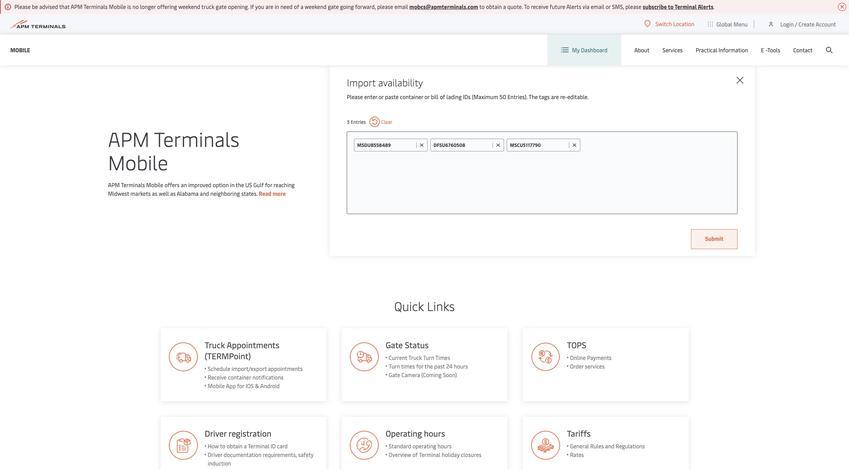 Task type: vqa. For each thing, say whether or not it's contained in the screenshot.
"Angeles" inside the Pier 400 Los Angeles
no



Task type: describe. For each thing, give the bounding box(es) containing it.
gate status current truck turn times turn times for the past 24 hours gate camera (coming soon)
[[386, 339, 468, 379]]

about
[[635, 46, 650, 54]]

contact
[[794, 46, 813, 54]]

2 vertical spatial hours
[[438, 442, 452, 450]]

1 horizontal spatial or
[[425, 93, 430, 100]]

contact button
[[794, 34, 813, 65]]

tariffs general rules and regulations rates
[[567, 428, 645, 458]]

container inside truck appointments (termpoint) schedule import/export appointments receive container notifications mobile app for ios & android
[[228, 373, 251, 381]]

neighboring
[[210, 190, 240, 197]]

24
[[446, 362, 453, 370]]

tariffs - 131 image
[[531, 431, 560, 460]]

of inside the "operating hours standard operating hours overview of terminal holiday closures"
[[413, 451, 418, 458]]

3 entries
[[347, 119, 366, 125]]

50
[[500, 93, 506, 100]]

need
[[281, 3, 293, 10]]

mobile inside truck appointments (termpoint) schedule import/export appointments receive container notifications mobile app for ios & android
[[208, 382, 225, 390]]

1 vertical spatial are
[[551, 93, 559, 100]]

1 vertical spatial gate
[[389, 371, 400, 379]]

sms,
[[612, 3, 624, 10]]

apm terminals mobile offers an improved option in the us gulf for reaching midwest markets as well as alabama and neighboring states.
[[108, 181, 295, 197]]

2 email from the left
[[591, 3, 605, 10]]

terminal inside the "operating hours standard operating hours overview of terminal holiday closures"
[[419, 451, 441, 458]]

operating
[[413, 442, 436, 450]]

notifications
[[252, 373, 283, 381]]

apm for apm terminals mobile offers an improved option in the us gulf for reaching midwest markets as well as alabama and neighboring states.
[[108, 181, 120, 189]]

terminals for apm terminals mobile offers an improved option in the us gulf for reaching midwest markets as well as alabama and neighboring states.
[[121, 181, 145, 189]]

operating
[[386, 428, 422, 439]]

the inside apm terminals mobile offers an improved option in the us gulf for reaching midwest markets as well as alabama and neighboring states.
[[236, 181, 244, 189]]

practical information button
[[696, 34, 748, 65]]

longer
[[140, 3, 156, 10]]

please enter or paste container or bill of lading ids (maximum 50 entries). the tags are re-editable.
[[347, 93, 589, 100]]

menu
[[734, 20, 748, 28]]

1 vertical spatial hours
[[424, 428, 445, 439]]

re-
[[560, 93, 568, 100]]

us
[[245, 181, 252, 189]]

2 alerts from the left
[[698, 3, 714, 10]]

0 vertical spatial terminals
[[84, 3, 108, 10]]

quick
[[394, 297, 424, 314]]

0 vertical spatial are
[[266, 3, 273, 10]]

2 as from the left
[[170, 190, 176, 197]]

1 weekend from the left
[[178, 3, 200, 10]]

apm for apm terminals mobile
[[108, 125, 150, 152]]

import availability
[[347, 76, 423, 89]]

0 vertical spatial gate
[[386, 339, 403, 350]]

documentation
[[223, 451, 261, 458]]

appointments
[[226, 339, 279, 350]]

practical
[[696, 46, 717, 54]]

bill
[[431, 93, 439, 100]]

3
[[347, 119, 350, 125]]

my dashboard button
[[561, 34, 608, 65]]

that
[[59, 3, 70, 10]]

1 vertical spatial turn
[[389, 362, 400, 370]]

2 entered id text field from the left
[[434, 142, 491, 148]]

truck inside truck appointments (termpoint) schedule import/export appointments receive container notifications mobile app for ios & android
[[204, 339, 225, 350]]

1 email from the left
[[395, 3, 408, 10]]

option
[[213, 181, 229, 189]]

how
[[208, 442, 219, 450]]

for for terminals
[[265, 181, 272, 189]]

obtain inside driver registration how to obtain a terminal id card driver documentation requirements, safety induction
[[226, 442, 242, 450]]

e
[[761, 46, 764, 54]]

close alert image
[[838, 3, 847, 11]]

.
[[714, 3, 715, 10]]

tools
[[768, 46, 781, 54]]

subscribe to terminal alerts link
[[643, 3, 714, 10]]

card
[[277, 442, 287, 450]]

about button
[[635, 34, 650, 65]]

please for please be advised that apm terminals mobile is no longer offering weekend truck gate opening. if you are in need of a weekend gate going forward, please email mobcs@apmterminals.com to obtain a quote. to receive future alerts via email or sms, please subscribe to terminal alerts .
[[14, 3, 31, 10]]

requirements,
[[262, 451, 297, 458]]

information
[[719, 46, 748, 54]]

2 gate from the left
[[328, 3, 339, 10]]

receive
[[208, 373, 226, 381]]

standard
[[389, 442, 411, 450]]

0 horizontal spatial or
[[379, 93, 384, 100]]

registration
[[228, 428, 271, 439]]

future
[[550, 3, 565, 10]]

0 vertical spatial driver
[[204, 428, 226, 439]]

rules
[[591, 442, 604, 450]]

read more link
[[259, 190, 286, 197]]

global menu
[[717, 20, 748, 28]]

tags
[[539, 93, 550, 100]]

truck appointments (termpoint) schedule import/export appointments receive container notifications mobile app for ios & android
[[204, 339, 302, 390]]

be
[[32, 3, 38, 10]]

android
[[260, 382, 279, 390]]

receive
[[531, 3, 549, 10]]

switch location button
[[645, 20, 695, 28]]

the
[[529, 93, 538, 100]]

2 horizontal spatial or
[[606, 3, 611, 10]]

login / create account
[[781, 20, 836, 28]]

mobile inside apm terminals mobile offers an improved option in the us gulf for reaching midwest markets as well as alabama and neighboring states.
[[146, 181, 163, 189]]

1 as from the left
[[152, 190, 157, 197]]

going
[[340, 3, 354, 10]]

login / create account link
[[768, 14, 836, 34]]

create
[[799, 20, 815, 28]]

and inside tariffs general rules and regulations rates
[[605, 442, 615, 450]]

status
[[405, 339, 429, 350]]

0 vertical spatial obtain
[[486, 3, 502, 10]]

more
[[273, 190, 286, 197]]

safety
[[298, 451, 313, 458]]

apmt icon 100 image
[[531, 342, 560, 371]]

subscribe
[[643, 3, 667, 10]]

ios
[[245, 382, 253, 390]]

well
[[159, 190, 169, 197]]

appointments
[[268, 365, 302, 372]]

mobile link
[[10, 46, 30, 54]]

1 gate from the left
[[216, 3, 227, 10]]

dashboard
[[581, 46, 608, 54]]

e -tools
[[761, 46, 781, 54]]

induction
[[208, 459, 231, 467]]

submit button
[[691, 229, 738, 249]]

soon)
[[443, 371, 457, 379]]

overview
[[389, 451, 411, 458]]

entries).
[[508, 93, 528, 100]]

mobcs@apmterminals.com link
[[410, 3, 478, 10]]



Task type: locate. For each thing, give the bounding box(es) containing it.
0 horizontal spatial entered id text field
[[357, 142, 415, 148]]

0 vertical spatial the
[[236, 181, 244, 189]]

in inside apm terminals mobile offers an improved option in the us gulf for reaching midwest markets as well as alabama and neighboring states.
[[230, 181, 235, 189]]

a up documentation
[[244, 442, 246, 450]]

are right you
[[266, 3, 273, 10]]

0 horizontal spatial please
[[14, 3, 31, 10]]

mobile inside apm terminals mobile
[[108, 148, 168, 176]]

tariffs
[[567, 428, 591, 439]]

&
[[255, 382, 259, 390]]

gate
[[216, 3, 227, 10], [328, 3, 339, 10]]

read more
[[259, 190, 286, 197]]

operating hours standard operating hours overview of terminal holiday closures
[[386, 428, 482, 458]]

1 vertical spatial for
[[416, 362, 424, 370]]

gulf
[[253, 181, 264, 189]]

1 horizontal spatial please
[[347, 93, 363, 100]]

1 horizontal spatial alerts
[[698, 3, 714, 10]]

0 horizontal spatial truck
[[204, 339, 225, 350]]

1 horizontal spatial truck
[[409, 354, 422, 361]]

please be advised that apm terminals mobile is no longer offering weekend truck gate opening. if you are in need of a weekend gate going forward, please email mobcs@apmterminals.com to obtain a quote. to receive future alerts via email or sms, please subscribe to terminal alerts .
[[14, 3, 715, 10]]

truck up schedule
[[204, 339, 225, 350]]

1 horizontal spatial and
[[605, 442, 615, 450]]

0 vertical spatial apm
[[71, 3, 82, 10]]

quote. to
[[508, 3, 530, 10]]

2 weekend from the left
[[305, 3, 327, 10]]

to
[[480, 3, 485, 10], [668, 3, 674, 10], [220, 442, 225, 450]]

and inside apm terminals mobile offers an improved option in the us gulf for reaching midwest markets as well as alabama and neighboring states.
[[200, 190, 209, 197]]

0 horizontal spatial the
[[236, 181, 244, 189]]

hours inside gate status current truck turn times turn times for the past 24 hours gate camera (coming soon)
[[454, 362, 468, 370]]

2 vertical spatial of
[[413, 451, 418, 458]]

apm inside apm terminals mobile
[[108, 125, 150, 152]]

or left sms,
[[606, 3, 611, 10]]

reaching
[[274, 181, 295, 189]]

gate up current
[[386, 339, 403, 350]]

0 horizontal spatial weekend
[[178, 3, 200, 10]]

0 vertical spatial terminal
[[675, 3, 697, 10]]

0 horizontal spatial obtain
[[226, 442, 242, 450]]

1 horizontal spatial please
[[626, 3, 642, 10]]

truck inside gate status current truck turn times turn times for the past 24 hours gate camera (coming soon)
[[409, 354, 422, 361]]

import
[[347, 76, 376, 89]]

current
[[389, 354, 407, 361]]

e -tools button
[[761, 34, 781, 65]]

as
[[152, 190, 157, 197], [170, 190, 176, 197]]

of right bill
[[440, 93, 445, 100]]

ids
[[463, 93, 471, 100]]

via
[[583, 3, 590, 10]]

no
[[133, 3, 139, 10]]

hours up operating
[[424, 428, 445, 439]]

1 horizontal spatial terminal
[[419, 451, 441, 458]]

app
[[226, 382, 236, 390]]

2 horizontal spatial for
[[416, 362, 424, 370]]

0 horizontal spatial email
[[395, 3, 408, 10]]

1 horizontal spatial obtain
[[486, 3, 502, 10]]

1 horizontal spatial entered id text field
[[434, 142, 491, 148]]

please left be
[[14, 3, 31, 10]]

container up app
[[228, 373, 251, 381]]

please down import
[[347, 93, 363, 100]]

for for appointments
[[237, 382, 244, 390]]

states.
[[241, 190, 258, 197]]

driver down how
[[208, 451, 222, 458]]

0 horizontal spatial and
[[200, 190, 209, 197]]

to inside driver registration how to obtain a terminal id card driver documentation requirements, safety induction
[[220, 442, 225, 450]]

for
[[265, 181, 272, 189], [416, 362, 424, 370], [237, 382, 244, 390]]

0 vertical spatial truck
[[204, 339, 225, 350]]

0 horizontal spatial turn
[[389, 362, 400, 370]]

1 horizontal spatial as
[[170, 190, 176, 197]]

0 horizontal spatial of
[[294, 3, 299, 10]]

in up neighboring
[[230, 181, 235, 189]]

quick links
[[394, 297, 455, 314]]

1 horizontal spatial for
[[265, 181, 272, 189]]

alabama
[[177, 190, 199, 197]]

please
[[377, 3, 393, 10], [626, 3, 642, 10]]

0 vertical spatial container
[[400, 93, 423, 100]]

gate right truck
[[216, 3, 227, 10]]

orange club loyalty program - 56 image
[[169, 342, 198, 371]]

container down availability
[[400, 93, 423, 100]]

terminal down operating
[[419, 451, 441, 458]]

0 horizontal spatial terminal
[[248, 442, 269, 450]]

0 horizontal spatial alerts
[[567, 3, 581, 10]]

please
[[14, 3, 31, 10], [347, 93, 363, 100]]

weekend left truck
[[178, 3, 200, 10]]

an
[[181, 181, 187, 189]]

1 vertical spatial apm
[[108, 125, 150, 152]]

1 horizontal spatial of
[[413, 451, 418, 458]]

2 horizontal spatial a
[[503, 3, 506, 10]]

gate left going at the left top of page
[[328, 3, 339, 10]]

services
[[663, 46, 683, 54]]

regulations
[[616, 442, 645, 450]]

and down improved
[[200, 190, 209, 197]]

2 horizontal spatial to
[[668, 3, 674, 10]]

is
[[127, 3, 131, 10]]

or right enter
[[379, 93, 384, 100]]

account
[[816, 20, 836, 28]]

times
[[436, 354, 450, 361]]

a left the quote. to
[[503, 3, 506, 10]]

and
[[200, 190, 209, 197], [605, 442, 615, 450]]

please right forward,
[[377, 3, 393, 10]]

import/export
[[231, 365, 266, 372]]

weekend right need
[[305, 3, 327, 10]]

please for please enter or paste container or bill of lading ids (maximum 50 entries). the tags are re-editable.
[[347, 93, 363, 100]]

or left bill
[[425, 93, 430, 100]]

alerts up 'global menu' button at the right top of page
[[698, 3, 714, 10]]

1 horizontal spatial container
[[400, 93, 423, 100]]

tops
[[567, 339, 587, 350]]

midwest
[[108, 190, 129, 197]]

for inside truck appointments (termpoint) schedule import/export appointments receive container notifications mobile app for ios & android
[[237, 382, 244, 390]]

terminals
[[84, 3, 108, 10], [154, 125, 240, 152], [121, 181, 145, 189]]

1 horizontal spatial turn
[[423, 354, 434, 361]]

0 horizontal spatial terminals
[[84, 3, 108, 10]]

my
[[572, 46, 580, 54]]

a inside driver registration how to obtain a terminal id card driver documentation requirements, safety induction
[[244, 442, 246, 450]]

advised
[[39, 3, 58, 10]]

1 vertical spatial in
[[230, 181, 235, 189]]

turn up the past
[[423, 354, 434, 361]]

apm inside apm terminals mobile offers an improved option in the us gulf for reaching midwest markets as well as alabama and neighboring states.
[[108, 181, 120, 189]]

links
[[427, 297, 455, 314]]

are
[[266, 3, 273, 10], [551, 93, 559, 100]]

operating hours - 112 image
[[350, 431, 379, 460]]

obtain left the quote. to
[[486, 3, 502, 10]]

1 vertical spatial of
[[440, 93, 445, 100]]

services button
[[663, 34, 683, 65]]

in left need
[[275, 3, 279, 10]]

of right need
[[294, 3, 299, 10]]

clear
[[382, 119, 393, 125]]

driver up how
[[204, 428, 226, 439]]

terminal up 'location'
[[675, 3, 697, 10]]

Entered ID text field
[[510, 142, 568, 148]]

1 vertical spatial container
[[228, 373, 251, 381]]

mobile secondary image
[[141, 175, 262, 278]]

for inside gate status current truck turn times turn times for the past 24 hours gate camera (coming soon)
[[416, 362, 424, 370]]

1 please from the left
[[377, 3, 393, 10]]

1 vertical spatial truck
[[409, 354, 422, 361]]

hours right 24
[[454, 362, 468, 370]]

2 horizontal spatial terminals
[[154, 125, 240, 152]]

read
[[259, 190, 272, 197]]

and right 'rules'
[[605, 442, 615, 450]]

tops online payments order services
[[567, 339, 612, 370]]

1 vertical spatial driver
[[208, 451, 222, 458]]

location
[[673, 20, 695, 28]]

offering
[[157, 3, 177, 10]]

1 horizontal spatial the
[[425, 362, 433, 370]]

turn down current
[[389, 362, 400, 370]]

as left well
[[152, 190, 157, 197]]

1 vertical spatial obtain
[[226, 442, 242, 450]]

manager truck appointments - 53 image
[[350, 342, 379, 371]]

weekend
[[178, 3, 200, 10], [305, 3, 327, 10]]

gate left camera
[[389, 371, 400, 379]]

id
[[270, 442, 275, 450]]

Entered ID text field
[[357, 142, 415, 148], [434, 142, 491, 148]]

switch location
[[656, 20, 695, 28]]

0 vertical spatial in
[[275, 3, 279, 10]]

0 horizontal spatial as
[[152, 190, 157, 197]]

terminal left id
[[248, 442, 269, 450]]

2 vertical spatial apm
[[108, 181, 120, 189]]

for up read
[[265, 181, 272, 189]]

are left the re-
[[551, 93, 559, 100]]

0 vertical spatial please
[[14, 3, 31, 10]]

times
[[401, 362, 415, 370]]

truck
[[202, 3, 214, 10]]

1 horizontal spatial terminals
[[121, 181, 145, 189]]

1 vertical spatial terminals
[[154, 125, 240, 152]]

0 vertical spatial for
[[265, 181, 272, 189]]

online
[[570, 354, 586, 361]]

0 horizontal spatial in
[[230, 181, 235, 189]]

mobcs@apmterminals.com
[[410, 3, 478, 10]]

1 horizontal spatial to
[[480, 3, 485, 10]]

0 vertical spatial and
[[200, 190, 209, 197]]

for right times
[[416, 362, 424, 370]]

0 vertical spatial hours
[[454, 362, 468, 370]]

order
[[570, 362, 584, 370]]

2 horizontal spatial of
[[440, 93, 445, 100]]

terminals inside apm terminals mobile offers an improved option in the us gulf for reaching midwest markets as well as alabama and neighboring states.
[[121, 181, 145, 189]]

1 vertical spatial and
[[605, 442, 615, 450]]

1 horizontal spatial in
[[275, 3, 279, 10]]

a right need
[[301, 3, 303, 10]]

services
[[585, 362, 605, 370]]

1 horizontal spatial are
[[551, 93, 559, 100]]

1 vertical spatial the
[[425, 362, 433, 370]]

for inside apm terminals mobile offers an improved option in the us gulf for reaching midwest markets as well as alabama and neighboring states.
[[265, 181, 272, 189]]

container
[[400, 93, 423, 100], [228, 373, 251, 381]]

truck
[[204, 339, 225, 350], [409, 354, 422, 361]]

0 horizontal spatial container
[[228, 373, 251, 381]]

0 horizontal spatial gate
[[216, 3, 227, 10]]

2 vertical spatial for
[[237, 382, 244, 390]]

submit
[[706, 235, 724, 242]]

0 horizontal spatial are
[[266, 3, 273, 10]]

driver registration - 82 image
[[169, 431, 198, 460]]

or
[[606, 3, 611, 10], [379, 93, 384, 100], [425, 93, 430, 100]]

0 horizontal spatial for
[[237, 382, 244, 390]]

0 vertical spatial turn
[[423, 354, 434, 361]]

obtain up documentation
[[226, 442, 242, 450]]

1 alerts from the left
[[567, 3, 581, 10]]

past
[[434, 362, 445, 370]]

2 please from the left
[[626, 3, 642, 10]]

as down offers
[[170, 190, 176, 197]]

turn
[[423, 354, 434, 361], [389, 362, 400, 370]]

1 horizontal spatial a
[[301, 3, 303, 10]]

for left ios on the left of the page
[[237, 382, 244, 390]]

truck up times
[[409, 354, 422, 361]]

0 horizontal spatial to
[[220, 442, 225, 450]]

2 vertical spatial terminal
[[419, 451, 441, 458]]

2 vertical spatial terminals
[[121, 181, 145, 189]]

paste
[[385, 93, 399, 100]]

please right sms,
[[626, 3, 642, 10]]

forward,
[[355, 3, 376, 10]]

apm terminals mobile
[[108, 125, 240, 176]]

terminals inside apm terminals mobile
[[154, 125, 240, 152]]

of down operating
[[413, 451, 418, 458]]

0 horizontal spatial a
[[244, 442, 246, 450]]

the up (coming
[[425, 362, 433, 370]]

my dashboard
[[572, 46, 608, 54]]

2 horizontal spatial terminal
[[675, 3, 697, 10]]

global
[[717, 20, 733, 28]]

1 vertical spatial terminal
[[248, 442, 269, 450]]

(termpoint)
[[204, 350, 251, 361]]

0 vertical spatial of
[[294, 3, 299, 10]]

terminals for apm terminals mobile
[[154, 125, 240, 152]]

terminal inside driver registration how to obtain a terminal id card driver documentation requirements, safety induction
[[248, 442, 269, 450]]

hours up holiday
[[438, 442, 452, 450]]

gate
[[386, 339, 403, 350], [389, 371, 400, 379]]

alerts left via
[[567, 3, 581, 10]]

1 vertical spatial please
[[347, 93, 363, 100]]

1 entered id text field from the left
[[357, 142, 415, 148]]

improved
[[188, 181, 211, 189]]

you
[[255, 3, 264, 10]]

the inside gate status current truck turn times turn times for the past 24 hours gate camera (coming soon)
[[425, 362, 433, 370]]

driver registration how to obtain a terminal id card driver documentation requirements, safety induction
[[204, 428, 313, 467]]

1 horizontal spatial weekend
[[305, 3, 327, 10]]

1 horizontal spatial email
[[591, 3, 605, 10]]

1 horizontal spatial gate
[[328, 3, 339, 10]]

0 horizontal spatial please
[[377, 3, 393, 10]]

the left us
[[236, 181, 244, 189]]



